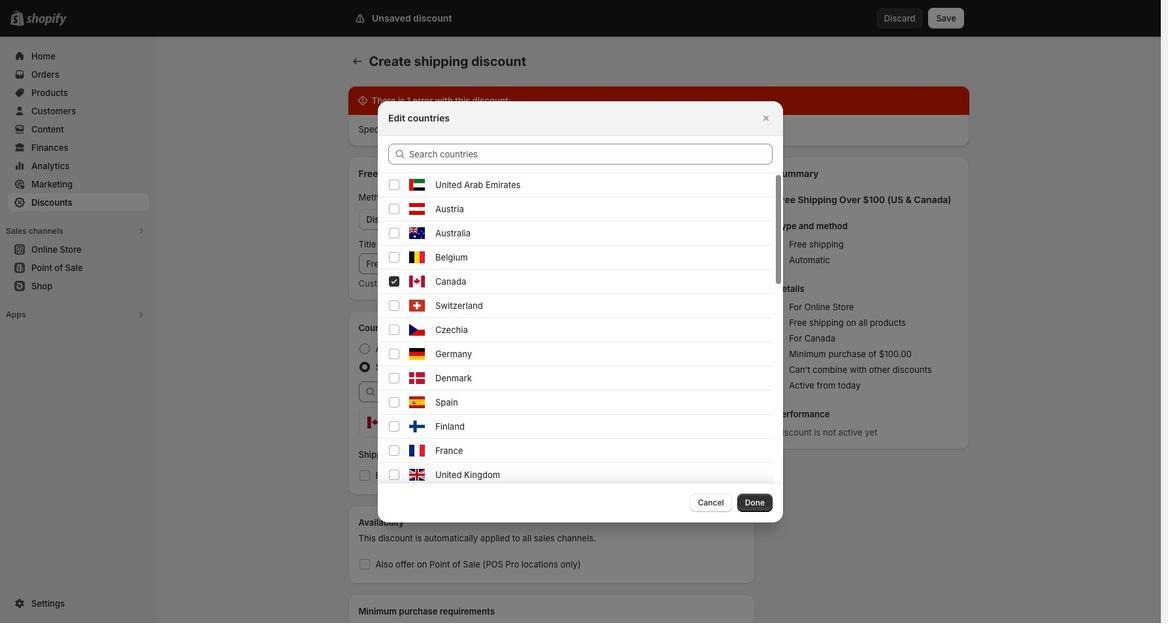 Task type: vqa. For each thing, say whether or not it's contained in the screenshot.
the Shopify image
yes



Task type: locate. For each thing, give the bounding box(es) containing it.
dialog
[[0, 101, 1161, 624]]

shopify image
[[26, 13, 67, 26]]



Task type: describe. For each thing, give the bounding box(es) containing it.
Search countries text field
[[409, 144, 773, 164]]



